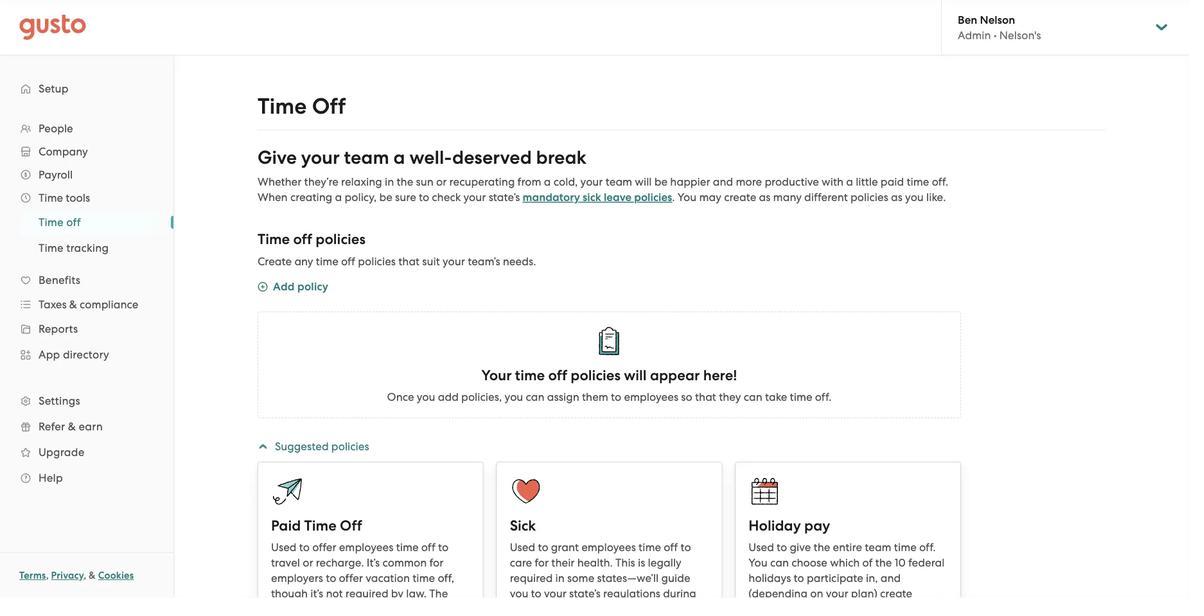 Task type: describe. For each thing, give the bounding box(es) containing it.
add
[[273, 280, 295, 293]]

holidays
[[749, 572, 791, 585]]

add policy button
[[258, 279, 328, 296]]

off up any
[[293, 231, 312, 248]]

taxes
[[39, 298, 67, 311]]

sure
[[395, 191, 416, 204]]

or inside used to offer employees time off to travel or recharge. it's common for employers to offer vacation time off, though it's not required by law.
[[303, 556, 313, 569]]

1 , from the left
[[46, 570, 49, 581]]

payroll
[[39, 168, 73, 181]]

some
[[567, 572, 595, 585]]

privacy
[[51, 570, 84, 581]]

2 as from the left
[[891, 191, 903, 204]]

people
[[39, 122, 73, 135]]

time off link
[[23, 211, 161, 234]]

travel
[[271, 556, 300, 569]]

off. inside used to give the entire team time off. you can choose which of the 10 federal holidays to participate in, and (depending on your plan) cre
[[920, 541, 936, 554]]

for inside used to offer employees time off to travel or recharge. it's common for employers to offer vacation time off, though it's not required by law.
[[430, 556, 444, 569]]

mandatory
[[523, 191, 580, 204]]

to left give
[[777, 541, 787, 554]]

whether they're relaxing in the sun or recuperating from a cold, your team will be happier and more productive with a little paid time off. when creating a policy, be sure to check your state's
[[258, 175, 949, 204]]

your inside used to grant employees time off to care for their health. this is legally required in some states—we'll guide you to your state's regulations dur
[[544, 587, 567, 598]]

team inside the whether they're relaxing in the sun or recuperating from a cold, your team will be happier and more productive with a little paid time off. when creating a policy, be sure to check your state's
[[606, 175, 632, 188]]

check
[[432, 191, 461, 204]]

your up they're
[[301, 146, 340, 168]]

federal
[[909, 556, 945, 569]]

app directory link
[[13, 343, 161, 366]]

you down your
[[505, 391, 523, 404]]

in inside used to grant employees time off to care for their health. this is legally required in some states—we'll guide you to your state's regulations dur
[[556, 572, 565, 585]]

common
[[383, 556, 427, 569]]

1 as from the left
[[759, 191, 771, 204]]

you inside used to give the entire team time off. you can choose which of the 10 federal holidays to participate in, and (depending on your plan) cre
[[749, 556, 768, 569]]

policies inside tab
[[331, 440, 369, 453]]

employees for paid time off
[[339, 541, 394, 554]]

participate
[[807, 572, 863, 585]]

to right them
[[611, 391, 621, 404]]

sun
[[416, 175, 434, 188]]

like.
[[927, 191, 946, 204]]

of
[[863, 556, 873, 569]]

settings
[[39, 395, 80, 407]]

10
[[895, 556, 906, 569]]

earn
[[79, 420, 103, 433]]

time inside used to grant employees time off to care for their health. this is legally required in some states—we'll guide you to your state's regulations dur
[[639, 541, 661, 554]]

1 vertical spatial off
[[340, 517, 362, 534]]

policies up them
[[571, 367, 621, 384]]

0 vertical spatial team
[[344, 146, 389, 168]]

your
[[482, 367, 512, 384]]

which
[[830, 556, 860, 569]]

any
[[295, 255, 313, 268]]

setup link
[[13, 77, 161, 100]]

employees down appear
[[624, 391, 679, 404]]

off up assign at the bottom left
[[548, 367, 567, 384]]

holiday pay
[[749, 517, 830, 534]]

time for time tools
[[39, 191, 63, 204]]

1 horizontal spatial can
[[744, 391, 763, 404]]

legally
[[648, 556, 682, 569]]

1 vertical spatial off.
[[815, 391, 832, 404]]

time off policies
[[258, 231, 366, 248]]

terms , privacy , & cookies
[[19, 570, 134, 581]]

vacation
[[366, 572, 410, 585]]

it's
[[310, 587, 323, 598]]

people button
[[13, 117, 161, 140]]

team inside used to give the entire team time off. you can choose which of the 10 federal holidays to participate in, and (depending on your plan) cre
[[865, 541, 892, 554]]

nelson
[[980, 13, 1015, 26]]

grant
[[551, 541, 579, 554]]

not
[[326, 587, 343, 598]]

little
[[856, 175, 878, 188]]

terms link
[[19, 570, 46, 581]]

is
[[638, 556, 645, 569]]

entire
[[833, 541, 862, 554]]

paid
[[881, 175, 904, 188]]

you inside used to grant employees time off to care for their health. this is legally required in some states—we'll guide you to your state's regulations dur
[[510, 587, 528, 598]]

•
[[994, 29, 997, 42]]

used for sick
[[510, 541, 535, 554]]

policy
[[297, 280, 328, 293]]

break
[[536, 146, 587, 168]]

though
[[271, 587, 308, 598]]

well-
[[410, 146, 452, 168]]

once you add policies, you can assign them to employees so that they can take time off.
[[387, 391, 832, 404]]

time up law.
[[413, 572, 435, 585]]

reports link
[[13, 317, 161, 341]]

off inside used to grant employees time off to care for their health. this is legally required in some states—we'll guide you to your state's regulations dur
[[664, 541, 678, 554]]

0 vertical spatial off
[[312, 93, 346, 120]]

2 vertical spatial &
[[89, 570, 96, 581]]

your right suit at the left top of the page
[[443, 255, 465, 268]]

cookies
[[98, 570, 134, 581]]

recuperating
[[450, 175, 515, 188]]

app directory
[[39, 348, 109, 361]]

& for earn
[[68, 420, 76, 433]]

time off
[[258, 93, 346, 120]]

terms
[[19, 570, 46, 581]]

may
[[699, 191, 722, 204]]

you left add
[[417, 391, 435, 404]]

happier
[[670, 175, 710, 188]]

company button
[[13, 140, 161, 163]]

off,
[[438, 572, 454, 585]]

assign
[[547, 391, 579, 404]]

to down "choose"
[[794, 572, 804, 585]]

state's inside used to grant employees time off to care for their health. this is legally required in some states—we'll guide you to your state's regulations dur
[[569, 587, 601, 598]]

time right take
[[790, 391, 813, 404]]

time off
[[39, 216, 81, 229]]

you inside mandatory sick leave policies . you may create as many different policies as you like.
[[905, 191, 924, 204]]

state's inside the whether they're relaxing in the sun or recuperating from a cold, your team will be happier and more productive with a little paid time off. when creating a policy, be sure to check your state's
[[489, 191, 520, 204]]

time for time off
[[258, 93, 307, 120]]

to down care
[[531, 587, 542, 598]]

from
[[518, 175, 541, 188]]

sick
[[510, 517, 536, 534]]

ben nelson admin • nelson's
[[958, 13, 1041, 42]]

1 horizontal spatial the
[[814, 541, 830, 554]]

suggested policies tab
[[255, 431, 961, 462]]

benefits link
[[13, 269, 161, 292]]

on
[[810, 587, 823, 598]]

for inside used to grant employees time off to care for their health. this is legally required in some states—we'll guide you to your state's regulations dur
[[535, 556, 549, 569]]

0 vertical spatial that
[[399, 255, 420, 268]]

suit
[[422, 255, 440, 268]]

benefits
[[39, 274, 80, 287]]

time tracking link
[[23, 236, 161, 260]]

to inside the whether they're relaxing in the sun or recuperating from a cold, your team will be happier and more productive with a little paid time off. when creating a policy, be sure to check your state's
[[419, 191, 429, 204]]

team's
[[468, 255, 500, 268]]

off. inside the whether they're relaxing in the sun or recuperating from a cold, your team will be happier and more productive with a little paid time off. when creating a policy, be sure to check your state's
[[932, 175, 949, 188]]

give
[[790, 541, 811, 554]]

your time off policies will appear here!
[[482, 367, 737, 384]]

with
[[822, 175, 844, 188]]

time for time tracking
[[39, 242, 64, 254]]

by
[[391, 587, 404, 598]]

time tools
[[39, 191, 90, 204]]

the inside the whether they're relaxing in the sun or recuperating from a cold, your team will be happier and more productive with a little paid time off. when creating a policy, be sure to check your state's
[[397, 175, 413, 188]]

used for paid time off
[[271, 541, 297, 554]]

to up the not
[[326, 572, 336, 585]]

help
[[39, 472, 63, 484]]

0 horizontal spatial be
[[379, 191, 393, 204]]

tools
[[66, 191, 90, 204]]

productive
[[765, 175, 819, 188]]



Task type: locate. For each thing, give the bounding box(es) containing it.
0 horizontal spatial as
[[759, 191, 771, 204]]

cookies button
[[98, 568, 134, 583]]

0 vertical spatial or
[[436, 175, 447, 188]]

care
[[510, 556, 532, 569]]

1 vertical spatial offer
[[339, 572, 363, 585]]

privacy link
[[51, 570, 84, 581]]

upgrade link
[[13, 441, 161, 464]]

time right your
[[515, 367, 545, 384]]

offer down recharge.
[[339, 572, 363, 585]]

time up give
[[258, 93, 307, 120]]

used up travel
[[271, 541, 297, 554]]

or inside the whether they're relaxing in the sun or recuperating from a cold, your team will be happier and more productive with a little paid time off. when creating a policy, be sure to check your state's
[[436, 175, 447, 188]]

in inside the whether they're relaxing in the sun or recuperating from a cold, your team will be happier and more productive with a little paid time off. when creating a policy, be sure to check your state's
[[385, 175, 394, 188]]

0 vertical spatial the
[[397, 175, 413, 188]]

you down care
[[510, 587, 528, 598]]

be left sure
[[379, 191, 393, 204]]

team up of
[[865, 541, 892, 554]]

health.
[[577, 556, 613, 569]]

policies inside mandatory sick leave policies . you may create as many different policies as you like.
[[851, 191, 889, 204]]

that right so
[[695, 391, 716, 404]]

1 horizontal spatial or
[[436, 175, 447, 188]]

off down tools at top left
[[66, 216, 81, 229]]

you right .
[[678, 191, 697, 204]]

2 , from the left
[[84, 570, 86, 581]]

so
[[681, 391, 693, 404]]

your down participate
[[826, 587, 849, 598]]

module__icon___go7vc image
[[258, 282, 268, 292]]

that
[[399, 255, 420, 268], [695, 391, 716, 404]]

0 horizontal spatial required
[[346, 587, 388, 598]]

your inside used to give the entire team time off. you can choose which of the 10 federal holidays to participate in, and (depending on your plan) cre
[[826, 587, 849, 598]]

appear
[[650, 367, 700, 384]]

will
[[635, 175, 652, 188], [624, 367, 647, 384]]

time inside used to give the entire team time off. you can choose which of the 10 federal holidays to participate in, and (depending on your plan) cre
[[894, 541, 917, 554]]

create
[[724, 191, 756, 204]]

off inside used to offer employees time off to travel or recharge. it's common for employers to offer vacation time off, though it's not required by law.
[[421, 541, 436, 554]]

will up once you add policies, you can assign them to employees so that they can take time off. on the bottom
[[624, 367, 647, 384]]

arrow right image
[[255, 441, 271, 452]]

a up mandatory
[[544, 175, 551, 188]]

a left well-
[[394, 146, 405, 168]]

time
[[258, 93, 307, 120], [39, 191, 63, 204], [39, 216, 64, 229], [258, 231, 290, 248], [39, 242, 64, 254], [304, 517, 337, 534]]

required inside used to offer employees time off to travel or recharge. it's common for employers to offer vacation time off, though it's not required by law.
[[346, 587, 388, 598]]

1 vertical spatial the
[[814, 541, 830, 554]]

and
[[713, 175, 733, 188], [881, 572, 901, 585]]

off inside list
[[66, 216, 81, 229]]

2 horizontal spatial used
[[749, 541, 774, 554]]

0 horizontal spatial team
[[344, 146, 389, 168]]

you up holidays
[[749, 556, 768, 569]]

for
[[430, 556, 444, 569], [535, 556, 549, 569]]

time right paid
[[304, 517, 337, 534]]

to up legally
[[681, 541, 691, 554]]

0 vertical spatial state's
[[489, 191, 520, 204]]

and inside used to give the entire team time off. you can choose which of the 10 federal holidays to participate in, and (depending on your plan) cre
[[881, 572, 901, 585]]

1 vertical spatial that
[[695, 391, 716, 404]]

cold,
[[554, 175, 578, 188]]

or up check
[[436, 175, 447, 188]]

0 horizontal spatial ,
[[46, 570, 49, 581]]

0 horizontal spatial and
[[713, 175, 733, 188]]

add
[[438, 391, 459, 404]]

used inside used to offer employees time off to travel or recharge. it's common for employers to offer vacation time off, though it's not required by law.
[[271, 541, 297, 554]]

2 for from the left
[[535, 556, 549, 569]]

list containing people
[[0, 117, 173, 491]]

0 vertical spatial and
[[713, 175, 733, 188]]

nelson's
[[1000, 29, 1041, 42]]

time tracking
[[39, 242, 109, 254]]

1 horizontal spatial state's
[[569, 587, 601, 598]]

used inside used to grant employees time off to care for their health. this is legally required in some states—we'll guide you to your state's regulations dur
[[510, 541, 535, 554]]

that left suit at the left top of the page
[[399, 255, 420, 268]]

& right taxes
[[69, 298, 77, 311]]

in right relaxing on the left
[[385, 175, 394, 188]]

employees up health.
[[582, 541, 636, 554]]

1 horizontal spatial offer
[[339, 572, 363, 585]]

1 vertical spatial be
[[379, 191, 393, 204]]

1 horizontal spatial as
[[891, 191, 903, 204]]

to up off,
[[438, 541, 449, 554]]

time up is
[[639, 541, 661, 554]]

team up leave
[[606, 175, 632, 188]]

& left earn
[[68, 420, 76, 433]]

paid time off
[[271, 517, 362, 534]]

used to give the entire team time off. you can choose which of the 10 federal holidays to participate in, and (depending on your plan) cre
[[749, 541, 945, 598]]

to down the "sun"
[[419, 191, 429, 204]]

0 horizontal spatial in
[[385, 175, 394, 188]]

settings link
[[13, 389, 161, 413]]

required down care
[[510, 572, 553, 585]]

1 vertical spatial required
[[346, 587, 388, 598]]

used
[[271, 541, 297, 554], [510, 541, 535, 554], [749, 541, 774, 554]]

1 vertical spatial you
[[749, 556, 768, 569]]

1 vertical spatial and
[[881, 572, 901, 585]]

needs.
[[503, 255, 536, 268]]

for right care
[[535, 556, 549, 569]]

used for holiday pay
[[749, 541, 774, 554]]

offer up recharge.
[[312, 541, 336, 554]]

used inside used to give the entire team time off. you can choose which of the 10 federal holidays to participate in, and (depending on your plan) cre
[[749, 541, 774, 554]]

2 horizontal spatial can
[[770, 556, 789, 569]]

as down paid
[[891, 191, 903, 204]]

0 vertical spatial required
[[510, 572, 553, 585]]

2 vertical spatial the
[[876, 556, 892, 569]]

time
[[907, 175, 929, 188], [316, 255, 339, 268], [515, 367, 545, 384], [790, 391, 813, 404], [396, 541, 419, 554], [639, 541, 661, 554], [894, 541, 917, 554], [413, 572, 435, 585]]

required down vacation
[[346, 587, 388, 598]]

refer
[[39, 420, 65, 433]]

this
[[616, 556, 635, 569]]

time inside dropdown button
[[39, 191, 63, 204]]

and inside the whether they're relaxing in the sun or recuperating from a cold, your team will be happier and more productive with a little paid time off. when creating a policy, be sure to check your state's
[[713, 175, 733, 188]]

will inside the whether they're relaxing in the sun or recuperating from a cold, your team will be happier and more productive with a little paid time off. when creating a policy, be sure to check your state's
[[635, 175, 652, 188]]

policies right suggested
[[331, 440, 369, 453]]

1 horizontal spatial in
[[556, 572, 565, 585]]

required
[[510, 572, 553, 585], [346, 587, 388, 598]]

state's down some
[[569, 587, 601, 598]]

in down their
[[556, 572, 565, 585]]

off up legally
[[664, 541, 678, 554]]

company
[[39, 145, 88, 158]]

to up travel
[[299, 541, 310, 554]]

1 list from the top
[[0, 117, 173, 491]]

setup
[[39, 82, 69, 95]]

1 vertical spatial &
[[68, 420, 76, 433]]

can left assign at the bottom left
[[526, 391, 545, 404]]

.
[[672, 191, 675, 204]]

the right of
[[876, 556, 892, 569]]

list
[[0, 117, 173, 491], [0, 209, 173, 261]]

to left grant
[[538, 541, 548, 554]]

when
[[258, 191, 288, 204]]

create any time off policies that suit your team's needs.
[[258, 255, 536, 268]]

a left policy, at left
[[335, 191, 342, 204]]

can up holidays
[[770, 556, 789, 569]]

your up sick at the top of page
[[581, 175, 603, 188]]

and down 10 on the right
[[881, 572, 901, 585]]

0 horizontal spatial the
[[397, 175, 413, 188]]

plan)
[[851, 587, 878, 598]]

can right they
[[744, 391, 763, 404]]

0 vertical spatial off.
[[932, 175, 949, 188]]

relaxing
[[341, 175, 382, 188]]

states—we'll
[[597, 572, 659, 585]]

, left privacy link
[[46, 570, 49, 581]]

employees inside used to grant employees time off to care for their health. this is legally required in some states—we'll guide you to your state's regulations dur
[[582, 541, 636, 554]]

0 horizontal spatial offer
[[312, 541, 336, 554]]

you left like.
[[905, 191, 924, 204]]

0 horizontal spatial or
[[303, 556, 313, 569]]

required inside used to grant employees time off to care for their health. this is legally required in some states—we'll guide you to your state's regulations dur
[[510, 572, 553, 585]]

used up care
[[510, 541, 535, 554]]

1 horizontal spatial and
[[881, 572, 901, 585]]

app
[[39, 348, 60, 361]]

1 horizontal spatial required
[[510, 572, 553, 585]]

employees for sick
[[582, 541, 636, 554]]

time tools button
[[13, 186, 161, 209]]

they're
[[304, 175, 339, 188]]

off. right take
[[815, 391, 832, 404]]

2 list from the top
[[0, 209, 173, 261]]

time up like.
[[907, 175, 929, 188]]

or
[[436, 175, 447, 188], [303, 556, 313, 569]]

used down holiday
[[749, 541, 774, 554]]

taxes & compliance button
[[13, 293, 161, 316]]

your down 'recuperating'
[[464, 191, 486, 204]]

be left happier
[[655, 175, 668, 188]]

a right with on the right
[[846, 175, 853, 188]]

your down their
[[544, 587, 567, 598]]

deserved
[[452, 146, 532, 168]]

compliance
[[80, 298, 138, 311]]

used to grant employees time off to care for their health. this is legally required in some states—we'll guide you to your state's regulations dur
[[510, 541, 696, 598]]

the up sure
[[397, 175, 413, 188]]

1 vertical spatial in
[[556, 572, 565, 585]]

give
[[258, 146, 297, 168]]

time up common
[[396, 541, 419, 554]]

& for compliance
[[69, 298, 77, 311]]

1 for from the left
[[430, 556, 444, 569]]

reports
[[39, 323, 78, 335]]

employees inside used to offer employees time off to travel or recharge. it's common for employers to offer vacation time off, though it's not required by law.
[[339, 541, 394, 554]]

refer & earn link
[[13, 415, 161, 438]]

0 horizontal spatial that
[[399, 255, 420, 268]]

policies right leave
[[634, 191, 672, 204]]

0 horizontal spatial you
[[678, 191, 697, 204]]

as down more
[[759, 191, 771, 204]]

0 vertical spatial you
[[678, 191, 697, 204]]

or up employers
[[303, 556, 313, 569]]

off. up federal
[[920, 541, 936, 554]]

2 horizontal spatial the
[[876, 556, 892, 569]]

1 vertical spatial team
[[606, 175, 632, 188]]

list containing time off
[[0, 209, 173, 261]]

1 used from the left
[[271, 541, 297, 554]]

in
[[385, 175, 394, 188], [556, 572, 565, 585]]

0 vertical spatial offer
[[312, 541, 336, 554]]

2 vertical spatial off.
[[920, 541, 936, 554]]

mandatory sick leave policies . you may create as many different policies as you like.
[[523, 191, 946, 204]]

2 used from the left
[[510, 541, 535, 554]]

time down time off
[[39, 242, 64, 254]]

0 horizontal spatial can
[[526, 391, 545, 404]]

help link
[[13, 466, 161, 490]]

you
[[905, 191, 924, 204], [417, 391, 435, 404], [505, 391, 523, 404], [510, 587, 528, 598]]

time for time off
[[39, 216, 64, 229]]

once
[[387, 391, 414, 404]]

off. up like.
[[932, 175, 949, 188]]

0 horizontal spatial state's
[[489, 191, 520, 204]]

and up mandatory sick leave policies . you may create as many different policies as you like.
[[713, 175, 733, 188]]

employees up it's
[[339, 541, 394, 554]]

time up 10 on the right
[[894, 541, 917, 554]]

0 vertical spatial will
[[635, 175, 652, 188]]

1 horizontal spatial ,
[[84, 570, 86, 581]]

ben
[[958, 13, 978, 26]]

off.
[[932, 175, 949, 188], [815, 391, 832, 404], [920, 541, 936, 554]]

0 horizontal spatial for
[[430, 556, 444, 569]]

3 used from the left
[[749, 541, 774, 554]]

payroll button
[[13, 163, 161, 186]]

1 horizontal spatial team
[[606, 175, 632, 188]]

2 horizontal spatial team
[[865, 541, 892, 554]]

time inside the whether they're relaxing in the sun or recuperating from a cold, your team will be happier and more productive with a little paid time off. when creating a policy, be sure to check your state's
[[907, 175, 929, 188]]

upgrade
[[39, 446, 84, 459]]

gusto navigation element
[[0, 55, 173, 511]]

holiday
[[749, 517, 801, 534]]

time down payroll
[[39, 191, 63, 204]]

the up "choose"
[[814, 541, 830, 554]]

0 horizontal spatial used
[[271, 541, 297, 554]]

0 vertical spatial in
[[385, 175, 394, 188]]

1 horizontal spatial used
[[510, 541, 535, 554]]

0 vertical spatial &
[[69, 298, 77, 311]]

policies left suit at the left top of the page
[[358, 255, 396, 268]]

in,
[[866, 572, 878, 585]]

home image
[[19, 14, 86, 40]]

1 vertical spatial or
[[303, 556, 313, 569]]

here!
[[703, 367, 737, 384]]

them
[[582, 391, 608, 404]]

policies down policy, at left
[[316, 231, 366, 248]]

taxes & compliance
[[39, 298, 138, 311]]

time up create
[[258, 231, 290, 248]]

time down time tools
[[39, 216, 64, 229]]

you inside mandatory sick leave policies . you may create as many different policies as you like.
[[678, 191, 697, 204]]

2 vertical spatial team
[[865, 541, 892, 554]]

time right any
[[316, 255, 339, 268]]

off up common
[[421, 541, 436, 554]]

pay
[[804, 517, 830, 534]]

will left happier
[[635, 175, 652, 188]]

1 horizontal spatial that
[[695, 391, 716, 404]]

team up relaxing on the left
[[344, 146, 389, 168]]

state's down 'recuperating'
[[489, 191, 520, 204]]

off down time off policies
[[341, 255, 355, 268]]

0 vertical spatial be
[[655, 175, 668, 188]]

policies down little
[[851, 191, 889, 204]]

take
[[765, 391, 787, 404]]

& left cookies
[[89, 570, 96, 581]]

for up off,
[[430, 556, 444, 569]]

it's
[[367, 556, 380, 569]]

, left cookies
[[84, 570, 86, 581]]

off
[[66, 216, 81, 229], [293, 231, 312, 248], [341, 255, 355, 268], [548, 367, 567, 384], [421, 541, 436, 554], [664, 541, 678, 554]]

1 horizontal spatial for
[[535, 556, 549, 569]]

time for time off policies
[[258, 231, 290, 248]]

& inside dropdown button
[[69, 298, 77, 311]]

1 horizontal spatial be
[[655, 175, 668, 188]]

1 vertical spatial state's
[[569, 587, 601, 598]]

employers
[[271, 572, 323, 585]]

can inside used to give the entire team time off. you can choose which of the 10 federal holidays to participate in, and (depending on your plan) cre
[[770, 556, 789, 569]]

&
[[69, 298, 77, 311], [68, 420, 76, 433], [89, 570, 96, 581]]

1 vertical spatial will
[[624, 367, 647, 384]]

suggested
[[275, 440, 329, 453]]

1 horizontal spatial you
[[749, 556, 768, 569]]



Task type: vqa. For each thing, say whether or not it's contained in the screenshot.
the topmost "tax"
no



